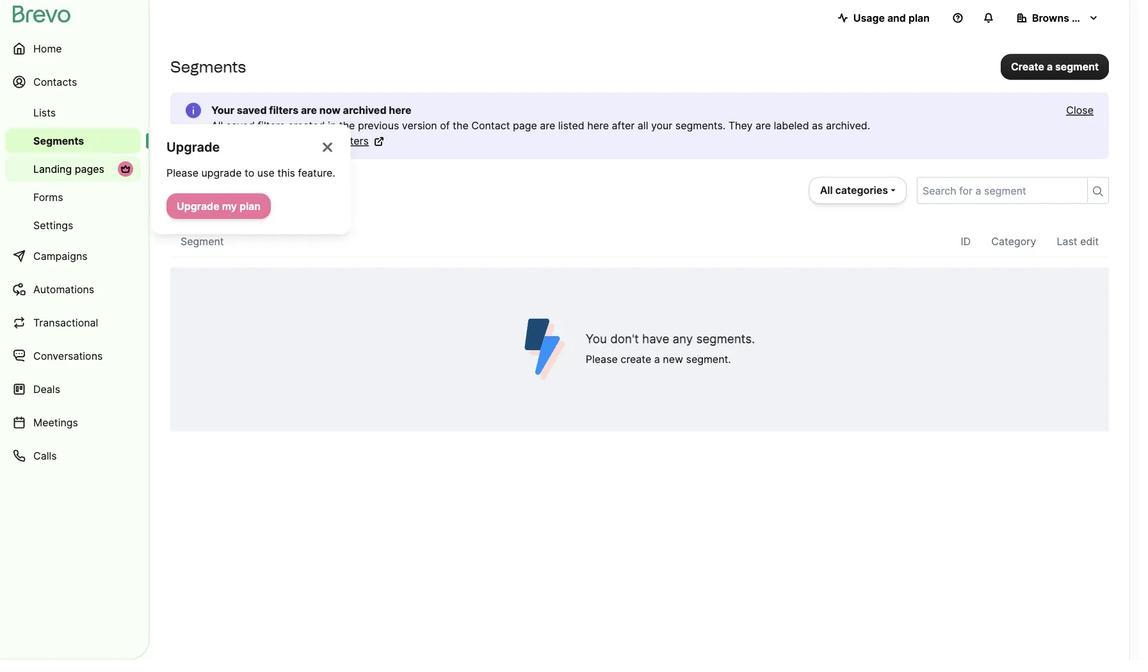 Task type: locate. For each thing, give the bounding box(es) containing it.
segments up your
[[170, 57, 246, 76]]

1 horizontal spatial are
[[540, 119, 555, 132]]

create
[[1011, 60, 1044, 73]]

as
[[812, 119, 823, 132]]

1 the from the left
[[339, 119, 355, 132]]

are up created at the left of page
[[301, 104, 317, 117]]

1 vertical spatial archived
[[297, 135, 339, 147]]

plan right and
[[908, 12, 930, 24]]

upgrade up upgrade
[[166, 139, 220, 155]]

1 vertical spatial plan
[[239, 200, 261, 212]]

saved up more
[[226, 119, 255, 132]]

new
[[663, 353, 683, 366]]

1 horizontal spatial archived
[[343, 104, 386, 117]]

categories
[[835, 184, 888, 197]]

segments.
[[675, 119, 726, 132], [696, 332, 755, 346]]

listed
[[558, 119, 584, 132]]

your saved filters are now archived here all saved filters created in the previous version of the contact page are listed here after all your segments. they are labeled as archived.
[[211, 104, 870, 132]]

please create a new segment.
[[586, 353, 731, 366]]

landing pages link
[[5, 156, 141, 182]]

0 horizontal spatial all
[[211, 119, 223, 132]]

Search for a segment search field
[[917, 178, 1082, 203]]

0 vertical spatial here
[[389, 104, 411, 117]]

please
[[166, 166, 198, 179], [586, 353, 618, 366]]

close link
[[1066, 103, 1094, 118]]

0 vertical spatial segments.
[[675, 119, 726, 132]]

1 vertical spatial all
[[820, 184, 833, 197]]

upgrade
[[166, 139, 220, 155], [177, 200, 219, 212]]

alert
[[170, 93, 1109, 159]]

the right in on the top left
[[339, 119, 355, 132]]

campaigns
[[33, 250, 87, 262]]

0 segments
[[170, 182, 271, 204]]

here up version
[[389, 104, 411, 117]]

all left the categories
[[820, 184, 833, 197]]

1 vertical spatial segments
[[33, 134, 84, 147]]

create a segment
[[1011, 60, 1099, 73]]

2 vertical spatial filters
[[341, 135, 369, 147]]

segments. inside your saved filters are now archived here all saved filters created in the previous version of the contact page are listed here after all your segments. they are labeled as archived.
[[675, 119, 726, 132]]

a right create
[[1047, 60, 1053, 73]]

all inside all categories button
[[820, 184, 833, 197]]

automations link
[[5, 274, 141, 305]]

1 vertical spatial filters
[[258, 119, 285, 132]]

0 horizontal spatial please
[[166, 166, 198, 179]]

all
[[638, 119, 648, 132]]

0 vertical spatial plan
[[908, 12, 930, 24]]

upgrade my plan button
[[166, 193, 271, 219]]

0 vertical spatial all
[[211, 119, 223, 132]]

create a segment button
[[1001, 54, 1109, 80]]

here
[[389, 104, 411, 117], [587, 119, 609, 132]]

saved right your
[[237, 104, 267, 117]]

1 vertical spatial a
[[654, 353, 660, 366]]

your
[[651, 119, 672, 132]]

0 vertical spatial upgrade
[[166, 139, 220, 155]]

here left after
[[587, 119, 609, 132]]

home link
[[5, 33, 141, 64]]

0 horizontal spatial plan
[[239, 200, 261, 212]]

forms
[[33, 191, 63, 203]]

to
[[245, 166, 254, 179]]

0 horizontal spatial a
[[654, 353, 660, 366]]

the
[[339, 119, 355, 132], [453, 119, 469, 132]]

you don't have any segments.
[[586, 332, 755, 346]]

feature.
[[298, 166, 335, 179]]

archived down created at the left of page
[[297, 135, 339, 147]]

contacts link
[[5, 67, 141, 97]]

filters down the previous
[[341, 135, 369, 147]]

1 horizontal spatial all
[[820, 184, 833, 197]]

please up 0
[[166, 166, 198, 179]]

all down your
[[211, 119, 223, 132]]

labeled
[[774, 119, 809, 132]]

any
[[673, 332, 693, 346]]

plan
[[908, 12, 930, 24], [239, 200, 261, 212]]

landing pages
[[33, 163, 104, 175]]

please upgrade to use this feature.
[[166, 166, 335, 179]]

segments. right 'your' at the top
[[675, 119, 726, 132]]

archived
[[343, 104, 386, 117], [297, 135, 339, 147]]

0 vertical spatial archived
[[343, 104, 386, 117]]

category
[[991, 235, 1036, 248]]

of
[[440, 119, 450, 132]]

version
[[402, 119, 437, 132]]

1 vertical spatial please
[[586, 353, 618, 366]]

usage and plan button
[[828, 5, 940, 31]]

meetings
[[33, 416, 78, 429]]

plan inside button
[[239, 200, 261, 212]]

segments up landing
[[33, 134, 84, 147]]

please for please create a new segment.
[[586, 353, 618, 366]]

upgrade inside button
[[177, 200, 219, 212]]

filters up about
[[258, 119, 285, 132]]

0 vertical spatial please
[[166, 166, 198, 179]]

1 horizontal spatial please
[[586, 353, 618, 366]]

archived up the previous
[[343, 104, 386, 117]]

saved
[[237, 104, 267, 117], [226, 119, 255, 132]]

they
[[728, 119, 753, 132]]

upgrade for upgrade my plan
[[177, 200, 219, 212]]

browns
[[1032, 12, 1069, 24]]

all
[[211, 119, 223, 132], [820, 184, 833, 197]]

0 horizontal spatial archived
[[297, 135, 339, 147]]

filters up created at the left of page
[[269, 104, 299, 117]]

are right page
[[540, 119, 555, 132]]

lists
[[33, 106, 56, 119]]

0 horizontal spatial here
[[389, 104, 411, 117]]

1 horizontal spatial the
[[453, 119, 469, 132]]

please down you
[[586, 353, 618, 366]]

segments. up 'segment.'
[[696, 332, 755, 346]]

calls
[[33, 449, 57, 462]]

1 vertical spatial here
[[587, 119, 609, 132]]

0 horizontal spatial the
[[339, 119, 355, 132]]

please inside upgrade dialog
[[166, 166, 198, 179]]

don't
[[610, 332, 639, 346]]

upgrade my plan
[[177, 200, 261, 212]]

id
[[961, 235, 971, 248]]

the right of
[[453, 119, 469, 132]]

plan right the my
[[239, 200, 261, 212]]

1 vertical spatial segments.
[[696, 332, 755, 346]]

deals link
[[5, 374, 141, 405]]

meetings link
[[5, 407, 141, 438]]

are right they
[[755, 119, 771, 132]]

0 horizontal spatial are
[[301, 104, 317, 117]]

close
[[1066, 104, 1094, 117]]

1 horizontal spatial plan
[[908, 12, 930, 24]]

plan inside button
[[908, 12, 930, 24]]

transactional
[[33, 316, 98, 329]]

alert containing your saved filters are now archived here
[[170, 93, 1109, 159]]

a
[[1047, 60, 1053, 73], [654, 353, 660, 366]]

1 horizontal spatial a
[[1047, 60, 1053, 73]]

plan for usage and plan
[[908, 12, 930, 24]]

a left new
[[654, 353, 660, 366]]

archived inside your saved filters are now archived here all saved filters created in the previous version of the contact page are listed here after all your segments. they are labeled as archived.
[[343, 104, 386, 117]]

1 vertical spatial upgrade
[[177, 200, 219, 212]]

0 vertical spatial saved
[[237, 104, 267, 117]]

have
[[642, 332, 669, 346]]

segments down upgrade
[[186, 182, 271, 204]]

are
[[301, 104, 317, 117], [540, 119, 555, 132], [755, 119, 771, 132]]

segment.
[[686, 353, 731, 366]]

settings
[[33, 219, 73, 231]]

home
[[33, 42, 62, 55]]

segments
[[170, 57, 246, 76], [33, 134, 84, 147], [186, 182, 271, 204]]

upgrade for upgrade
[[166, 139, 220, 155]]

search image
[[1093, 186, 1103, 197]]

last edit
[[1057, 235, 1099, 248]]

1 vertical spatial saved
[[226, 119, 255, 132]]

upgrade left the my
[[177, 200, 219, 212]]

0 vertical spatial a
[[1047, 60, 1053, 73]]



Task type: describe. For each thing, give the bounding box(es) containing it.
browns enterprise button
[[1006, 5, 1123, 31]]

contacts
[[33, 76, 77, 88]]

0 vertical spatial filters
[[269, 104, 299, 117]]

plan for upgrade my plan
[[239, 200, 261, 212]]

browns enterprise
[[1032, 12, 1123, 24]]

forms link
[[5, 184, 141, 210]]

campaigns link
[[5, 241, 141, 271]]

archived.
[[826, 119, 870, 132]]

more
[[239, 135, 263, 147]]

previous
[[358, 119, 399, 132]]

automations
[[33, 283, 94, 295]]

2 horizontal spatial are
[[755, 119, 771, 132]]

2 the from the left
[[453, 119, 469, 132]]

1 horizontal spatial here
[[587, 119, 609, 132]]

read more about archived filters
[[211, 135, 369, 147]]

edit
[[1080, 235, 1099, 248]]

calls link
[[5, 440, 141, 471]]

all categories
[[820, 184, 888, 197]]

please for please upgrade to use this feature.
[[166, 166, 198, 179]]

all inside your saved filters are now archived here all saved filters created in the previous version of the contact page are listed here after all your segments. they are labeled as archived.
[[211, 119, 223, 132]]

create
[[621, 353, 651, 366]]

segment
[[1055, 60, 1099, 73]]

conversations link
[[5, 341, 141, 371]]

read
[[211, 135, 236, 147]]

pages
[[75, 163, 104, 175]]

upgrade dialog
[[151, 124, 351, 234]]

settings link
[[5, 213, 141, 238]]

all categories button
[[809, 177, 907, 204]]

search button
[[1087, 178, 1108, 203]]

segments link
[[5, 128, 141, 154]]

contact
[[471, 119, 510, 132]]

a inside button
[[1047, 60, 1053, 73]]

about
[[266, 135, 294, 147]]

page
[[513, 119, 537, 132]]

this
[[277, 166, 295, 179]]

deals
[[33, 383, 60, 395]]

0
[[170, 182, 181, 204]]

segment
[[181, 235, 224, 248]]

2 vertical spatial segments
[[186, 182, 271, 204]]

last
[[1057, 235, 1077, 248]]

you
[[586, 332, 607, 346]]

left___rvooi image
[[120, 164, 131, 174]]

transactional link
[[5, 307, 141, 338]]

archived inside read more about archived filters link
[[297, 135, 339, 147]]

usage
[[853, 12, 885, 24]]

0 vertical spatial segments
[[170, 57, 246, 76]]

use
[[257, 166, 275, 179]]

and
[[887, 12, 906, 24]]

created
[[288, 119, 325, 132]]

lists link
[[5, 100, 141, 125]]

now
[[319, 104, 341, 117]]

after
[[612, 119, 635, 132]]

my
[[222, 200, 237, 212]]

your
[[211, 104, 234, 117]]

landing
[[33, 163, 72, 175]]

enterprise
[[1072, 12, 1123, 24]]

segments inside "link"
[[33, 134, 84, 147]]

in
[[328, 119, 336, 132]]

conversations
[[33, 350, 103, 362]]

usage and plan
[[853, 12, 930, 24]]

upgrade
[[201, 166, 242, 179]]

read more about archived filters link
[[211, 133, 384, 149]]



Task type: vqa. For each thing, say whether or not it's contained in the screenshot.
Duplicate link
no



